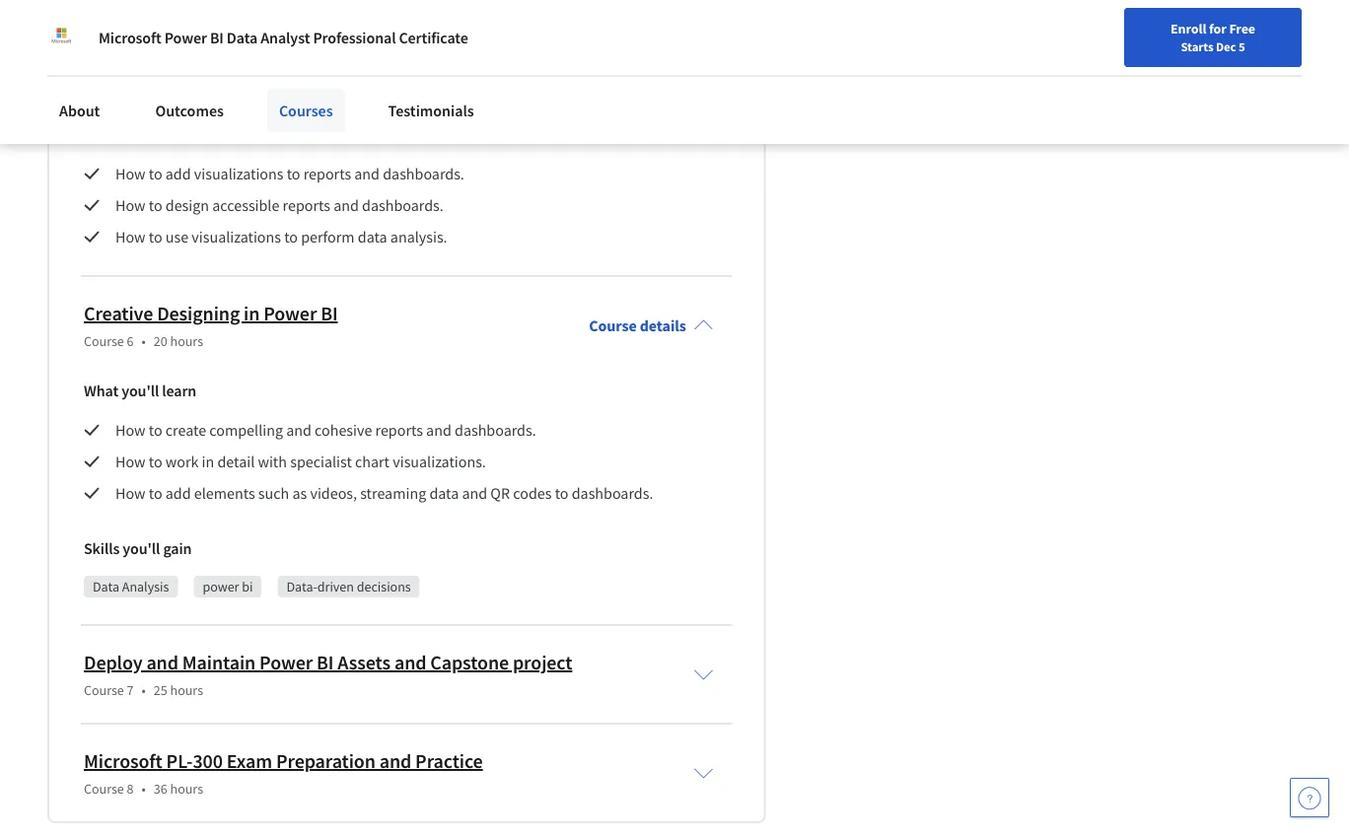 Task type: describe. For each thing, give the bounding box(es) containing it.
course details button for data analysis and visualization with power bi
[[573, 31, 730, 106]]

certificate
[[399, 28, 468, 47]]

chart
[[355, 452, 390, 471]]

professional
[[313, 28, 396, 47]]

courses
[[279, 101, 333, 120]]

gain
[[163, 538, 192, 558]]

practice
[[415, 749, 483, 774]]

• inside creative designing in power bi course 6 • 20 hours
[[142, 332, 146, 350]]

hours inside "microsoft pl-300 exam preparation and practice course 8 • 36 hours"
[[170, 780, 203, 798]]

you'll for how to create compelling and cohesive reports and dashboards.
[[122, 381, 159, 400]]

to down "how to design accessible reports and dashboards."
[[284, 227, 298, 246]]

(
[[269, 76, 273, 94]]

36
[[154, 780, 167, 798]]

what for how to create compelling and cohesive reports and dashboards.
[[84, 381, 118, 400]]

what you'll learn for how to create compelling and cohesive reports and dashboards.
[[84, 381, 197, 400]]

microsoft image
[[47, 24, 75, 51]]

such
[[258, 483, 289, 503]]

power inside deploy and maintain power bi assets and capstone project course 7 • 25 hours
[[260, 650, 313, 675]]

starts
[[1181, 38, 1214, 54]]

how to design accessible reports and dashboards.
[[115, 195, 444, 215]]

about link
[[47, 89, 112, 132]]

how for how to add elements such as videos, streaming data and qr codes to dashboards.
[[115, 483, 146, 503]]

to for how to add visualizations to reports and dashboards.
[[149, 164, 162, 183]]

maintain
[[182, 650, 256, 675]]

25
[[154, 681, 167, 699]]

skills
[[84, 538, 120, 558]]

design
[[166, 195, 209, 215]]

streaming
[[360, 483, 426, 503]]

)
[[330, 76, 334, 94]]

how for how to use visualizations to perform data analysis.
[[115, 227, 146, 246]]

data left analyst
[[227, 28, 258, 47]]

microsoft power bi data analyst professional certificate
[[99, 28, 468, 47]]

cohesive
[[315, 420, 372, 440]]

data analysis
[[93, 578, 169, 596]]

accessible
[[212, 195, 280, 215]]

0 horizontal spatial with
[[258, 452, 287, 471]]

data-
[[287, 578, 317, 596]]

dec
[[1216, 38, 1236, 54]]

testimonials
[[388, 101, 474, 120]]

capstone
[[430, 650, 509, 675]]

hours inside deploy and maintain power bi assets and capstone project course 7 • 25 hours
[[170, 681, 203, 699]]

bi up testimonials link
[[444, 45, 462, 69]]

how to add visualizations to reports and dashboards.
[[115, 164, 468, 183]]

add for visualizations
[[166, 164, 191, 183]]

create
[[166, 420, 206, 440]]

enroll for free starts dec 5
[[1171, 20, 1256, 54]]

creative
[[84, 301, 153, 326]]

visualizations.
[[393, 452, 486, 471]]

5 inside enroll for free starts dec 5
[[1239, 38, 1245, 54]]

testimonials link
[[376, 89, 486, 132]]

outcomes link
[[143, 89, 236, 132]]

what you'll learn for how to add visualizations to reports and dashboards.
[[84, 124, 197, 144]]

what for how to add visualizations to reports and dashboards.
[[84, 124, 118, 144]]

how for how to design accessible reports and dashboards.
[[115, 195, 146, 215]]

details for data analysis and visualization with power bi
[[640, 59, 686, 79]]

deploy and maintain power bi assets and capstone project link
[[84, 650, 573, 675]]

exam
[[227, 749, 272, 774]]

( 38 ratings )
[[269, 76, 334, 94]]

microsoft pl-300 exam preparation and practice course 8 • 36 hours
[[84, 749, 483, 798]]

how to add elements such as videos, streaming data and qr codes to dashboards.
[[115, 483, 653, 503]]

assets
[[338, 650, 391, 675]]

how for how to work in detail with specialist chart visualizations.
[[115, 452, 146, 471]]

1 vertical spatial in
[[202, 452, 214, 471]]

300
[[193, 749, 223, 774]]

codes
[[513, 483, 552, 503]]

you'll for how to add visualizations to reports and dashboards.
[[122, 124, 159, 144]]

course inside deploy and maintain power bi assets and capstone project course 7 • 25 hours
[[84, 681, 124, 699]]

6
[[127, 332, 134, 350]]

0 vertical spatial data
[[358, 227, 387, 246]]

show notifications image
[[1120, 25, 1144, 48]]

data-driven decisions
[[287, 578, 411, 596]]

use
[[166, 227, 189, 246]]

1 vertical spatial reports
[[283, 195, 330, 215]]

8
[[127, 780, 134, 798]]

deploy and maintain power bi assets and capstone project course 7 • 25 hours
[[84, 650, 573, 699]]

course inside "microsoft pl-300 exam preparation and practice course 8 • 36 hours"
[[84, 780, 124, 798]]

power up testimonials link
[[387, 45, 441, 69]]

details for creative designing in power bi
[[640, 315, 686, 335]]

1 horizontal spatial with
[[346, 45, 383, 69]]

data analysis and visualization with power bi
[[84, 45, 462, 69]]

power up 29
[[164, 28, 207, 47]]

add for elements
[[166, 483, 191, 503]]

work
[[166, 452, 199, 471]]

creative designing in power bi course 6 • 20 hours
[[84, 301, 338, 350]]

project
[[513, 650, 573, 675]]

2 vertical spatial reports
[[375, 420, 423, 440]]

analysis for data analysis and visualization with power bi
[[126, 45, 195, 69]]

skills you'll gain
[[84, 538, 192, 558]]

and inside "microsoft pl-300 exam preparation and practice course 8 • 36 hours"
[[380, 749, 412, 774]]

analysis for data analysis
[[122, 578, 169, 596]]

4.8
[[223, 76, 242, 94]]



Task type: locate. For each thing, give the bounding box(es) containing it.
learn up the create at the left bottom
[[162, 381, 197, 400]]

4 hours from the top
[[170, 780, 203, 798]]

learn for create
[[162, 381, 197, 400]]

• right 8
[[142, 780, 146, 798]]

course details button
[[573, 31, 730, 106], [573, 288, 730, 363]]

1 vertical spatial learn
[[162, 381, 197, 400]]

to left the create at the left bottom
[[149, 420, 162, 440]]

•
[[142, 76, 146, 94], [211, 76, 215, 94], [142, 332, 146, 350], [142, 681, 146, 699], [142, 780, 146, 798]]

1 vertical spatial course details button
[[573, 288, 730, 363]]

1 details from the top
[[640, 59, 686, 79]]

qr
[[491, 483, 510, 503]]

course details for data analysis and visualization with power bi
[[589, 59, 686, 79]]

• inside deploy and maintain power bi assets and capstone project course 7 • 25 hours
[[142, 681, 146, 699]]

how for how to create compelling and cohesive reports and dashboards.
[[115, 420, 146, 440]]

0 vertical spatial add
[[166, 164, 191, 183]]

data
[[358, 227, 387, 246], [430, 483, 459, 503]]

5
[[1239, 38, 1245, 54], [127, 76, 134, 94]]

bi
[[242, 578, 253, 596]]

designing
[[157, 301, 240, 326]]

2 add from the top
[[166, 483, 191, 503]]

1 vertical spatial visualizations
[[192, 227, 281, 246]]

learn
[[162, 124, 197, 144], [162, 381, 197, 400]]

0 vertical spatial 5
[[1239, 38, 1245, 54]]

2 hours from the top
[[170, 332, 203, 350]]

free
[[1229, 20, 1256, 37]]

microsoft up 8
[[84, 749, 162, 774]]

bi left assets
[[317, 650, 334, 675]]

driven
[[317, 578, 354, 596]]

courses link
[[267, 89, 345, 132]]

• inside "microsoft pl-300 exam preparation and practice course 8 • 36 hours"
[[142, 780, 146, 798]]

microsoft for power
[[99, 28, 161, 47]]

power
[[164, 28, 207, 47], [387, 45, 441, 69], [264, 301, 317, 326], [260, 650, 313, 675]]

add
[[166, 164, 191, 183], [166, 483, 191, 503]]

what you'll learn down the course 5 • 29 hours •
[[84, 124, 197, 144]]

visualizations
[[194, 164, 284, 183], [192, 227, 281, 246]]

0 vertical spatial what
[[84, 124, 118, 144]]

to up skills you'll gain
[[149, 483, 162, 503]]

analysis
[[126, 45, 195, 69], [122, 578, 169, 596]]

1 horizontal spatial data
[[430, 483, 459, 503]]

hours right 20
[[170, 332, 203, 350]]

visualizations for add
[[194, 164, 284, 183]]

to
[[149, 164, 162, 183], [287, 164, 300, 183], [149, 195, 162, 215], [149, 227, 162, 246], [284, 227, 298, 246], [149, 420, 162, 440], [149, 452, 162, 471], [149, 483, 162, 503], [555, 483, 569, 503]]

1 what you'll learn from the top
[[84, 124, 197, 144]]

1 vertical spatial data
[[430, 483, 459, 503]]

2 details from the top
[[640, 315, 686, 335]]

to for how to use visualizations to perform data analysis.
[[149, 227, 162, 246]]

1 hours from the top
[[170, 76, 203, 94]]

compelling
[[209, 420, 283, 440]]

how to create compelling and cohesive reports and dashboards.
[[115, 420, 539, 440]]

to right codes
[[555, 483, 569, 503]]

course 5 • 29 hours •
[[84, 76, 215, 94]]

detail
[[217, 452, 255, 471]]

2 vertical spatial you'll
[[123, 538, 160, 558]]

elements
[[194, 483, 255, 503]]

course inside creative designing in power bi course 6 • 20 hours
[[84, 332, 124, 350]]

data down visualizations.
[[430, 483, 459, 503]]

with
[[346, 45, 383, 69], [258, 452, 287, 471]]

to left design
[[149, 195, 162, 215]]

hours right the 25
[[170, 681, 203, 699]]

how left use at the top left
[[115, 227, 146, 246]]

dashboards.
[[383, 164, 464, 183], [362, 195, 444, 215], [455, 420, 536, 440], [572, 483, 653, 503]]

decisions
[[357, 578, 411, 596]]

5 left 29
[[127, 76, 134, 94]]

power right maintain
[[260, 650, 313, 675]]

0 vertical spatial in
[[244, 301, 260, 326]]

enroll
[[1171, 20, 1207, 37]]

in right "designing" at the top left of page
[[244, 301, 260, 326]]

1 horizontal spatial in
[[244, 301, 260, 326]]

data for data analysis
[[93, 578, 119, 596]]

1 course details from the top
[[589, 59, 686, 79]]

3 how from the top
[[115, 227, 146, 246]]

hours inside creative designing in power bi course 6 • 20 hours
[[170, 332, 203, 350]]

analysis.
[[390, 227, 447, 246]]

to up "how to design accessible reports and dashboards."
[[287, 164, 300, 183]]

bi inside creative designing in power bi course 6 • 20 hours
[[321, 301, 338, 326]]

in right work
[[202, 452, 214, 471]]

microsoft
[[99, 28, 161, 47], [84, 749, 162, 774]]

4 how from the top
[[115, 420, 146, 440]]

data
[[227, 28, 258, 47], [84, 45, 123, 69], [93, 578, 119, 596]]

about
[[59, 101, 100, 120]]

and
[[199, 45, 231, 69], [354, 164, 380, 183], [334, 195, 359, 215], [286, 420, 312, 440], [426, 420, 452, 440], [462, 483, 487, 503], [146, 650, 178, 675], [395, 650, 427, 675], [380, 749, 412, 774]]

0 vertical spatial course details
[[589, 59, 686, 79]]

0 vertical spatial learn
[[162, 124, 197, 144]]

1 add from the top
[[166, 164, 191, 183]]

0 horizontal spatial data
[[358, 227, 387, 246]]

5 how from the top
[[115, 452, 146, 471]]

how up skills you'll gain
[[115, 483, 146, 503]]

videos,
[[310, 483, 357, 503]]

how to work in detail with specialist chart visualizations.
[[115, 452, 486, 471]]

deploy
[[84, 650, 143, 675]]

reports up chart at the bottom left of page
[[375, 420, 423, 440]]

to for how to design accessible reports and dashboards.
[[149, 195, 162, 215]]

how to use visualizations to perform data analysis.
[[115, 227, 451, 246]]

with up such
[[258, 452, 287, 471]]

what down creative
[[84, 381, 118, 400]]

5 right dec at the right top
[[1239, 38, 1245, 54]]

what you'll learn down 6
[[84, 381, 197, 400]]

bi
[[210, 28, 224, 47], [444, 45, 462, 69], [321, 301, 338, 326], [317, 650, 334, 675]]

add down work
[[166, 483, 191, 503]]

analysis down skills you'll gain
[[122, 578, 169, 596]]

0 vertical spatial you'll
[[122, 124, 159, 144]]

analysis up 29
[[126, 45, 195, 69]]

hours up the outcomes
[[170, 76, 203, 94]]

how left work
[[115, 452, 146, 471]]

creative designing in power bi link
[[84, 301, 338, 326]]

to for how to work in detail with specialist chart visualizations.
[[149, 452, 162, 471]]

microsoft inside "microsoft pl-300 exam preparation and practice course 8 • 36 hours"
[[84, 749, 162, 774]]

1 vertical spatial microsoft
[[84, 749, 162, 774]]

microsoft up the course 5 • 29 hours •
[[99, 28, 161, 47]]

data down the skills
[[93, 578, 119, 596]]

as
[[292, 483, 307, 503]]

bi inside deploy and maintain power bi assets and capstone project course 7 • 25 hours
[[317, 650, 334, 675]]

0 vertical spatial microsoft
[[99, 28, 161, 47]]

2 course details from the top
[[589, 315, 686, 335]]

what you'll learn
[[84, 124, 197, 144], [84, 381, 197, 400]]

1 horizontal spatial 5
[[1239, 38, 1245, 54]]

perform
[[301, 227, 355, 246]]

course
[[589, 59, 637, 79], [84, 76, 124, 94], [589, 315, 637, 335], [84, 332, 124, 350], [84, 681, 124, 699], [84, 780, 124, 798]]

outcomes
[[155, 101, 224, 120]]

add up design
[[166, 164, 191, 183]]

power down how to use visualizations to perform data analysis.
[[264, 301, 317, 326]]

1 what from the top
[[84, 124, 118, 144]]

0 vertical spatial what you'll learn
[[84, 124, 197, 144]]

coursera image
[[24, 16, 149, 48]]

3 hours from the top
[[170, 681, 203, 699]]

visualizations down accessible
[[192, 227, 281, 246]]

visualizations up accessible
[[194, 164, 284, 183]]

0 horizontal spatial in
[[202, 452, 214, 471]]

2 how from the top
[[115, 195, 146, 215]]

1 vertical spatial with
[[258, 452, 287, 471]]

visualization
[[235, 45, 342, 69]]

power
[[203, 578, 239, 596]]

how down outcomes link
[[115, 164, 146, 183]]

reports down the how to add visualizations to reports and dashboards.
[[283, 195, 330, 215]]

hours
[[170, 76, 203, 94], [170, 332, 203, 350], [170, 681, 203, 699], [170, 780, 203, 798]]

to left use at the top left
[[149, 227, 162, 246]]

power bi
[[203, 578, 253, 596]]

2 what from the top
[[84, 381, 118, 400]]

1 vertical spatial you'll
[[122, 381, 159, 400]]

0 horizontal spatial 5
[[127, 76, 134, 94]]

7
[[127, 681, 134, 699]]

• right 7
[[142, 681, 146, 699]]

how for how to add visualizations to reports and dashboards.
[[115, 164, 146, 183]]

1 vertical spatial details
[[640, 315, 686, 335]]

29
[[154, 76, 167, 94]]

data analysis and visualization with power bi link
[[84, 45, 462, 69]]

how left the create at the left bottom
[[115, 420, 146, 440]]

what down 'about'
[[84, 124, 118, 144]]

menu item
[[972, 20, 1099, 84]]

0 vertical spatial with
[[346, 45, 383, 69]]

• left 29
[[142, 76, 146, 94]]

specialist
[[290, 452, 352, 471]]

details
[[640, 59, 686, 79], [640, 315, 686, 335]]

to for how to create compelling and cohesive reports and dashboards.
[[149, 420, 162, 440]]

38
[[273, 76, 287, 94]]

0 vertical spatial analysis
[[126, 45, 195, 69]]

what
[[84, 124, 118, 144], [84, 381, 118, 400]]

0 vertical spatial details
[[640, 59, 686, 79]]

visualizations for use
[[192, 227, 281, 246]]

6 how from the top
[[115, 483, 146, 503]]

1 vertical spatial what
[[84, 381, 118, 400]]

learn for add
[[162, 124, 197, 144]]

ratings
[[290, 76, 330, 94]]

2 learn from the top
[[162, 381, 197, 400]]

pl-
[[166, 749, 193, 774]]

2 what you'll learn from the top
[[84, 381, 197, 400]]

20
[[154, 332, 167, 350]]

to for how to add elements such as videos, streaming data and qr codes to dashboards.
[[149, 483, 162, 503]]

• left 4.8
[[211, 76, 215, 94]]

0 vertical spatial course details button
[[573, 31, 730, 106]]

1 how from the top
[[115, 164, 146, 183]]

bi down perform in the left top of the page
[[321, 301, 338, 326]]

to left work
[[149, 452, 162, 471]]

microsoft pl-300 exam preparation and practice link
[[84, 749, 483, 774]]

how
[[115, 164, 146, 183], [115, 195, 146, 215], [115, 227, 146, 246], [115, 420, 146, 440], [115, 452, 146, 471], [115, 483, 146, 503]]

1 vertical spatial course details
[[589, 315, 686, 335]]

course details
[[589, 59, 686, 79], [589, 315, 686, 335]]

to down outcomes link
[[149, 164, 162, 183]]

1 vertical spatial 5
[[127, 76, 134, 94]]

course details button for creative designing in power bi
[[573, 288, 730, 363]]

None search field
[[281, 12, 567, 52]]

1 vertical spatial analysis
[[122, 578, 169, 596]]

bi up 4.8
[[210, 28, 224, 47]]

you'll left gain
[[123, 538, 160, 558]]

in inside creative designing in power bi course 6 • 20 hours
[[244, 301, 260, 326]]

1 course details button from the top
[[573, 31, 730, 106]]

learn down the outcomes
[[162, 124, 197, 144]]

1 learn from the top
[[162, 124, 197, 144]]

2 course details button from the top
[[573, 288, 730, 363]]

for
[[1209, 20, 1227, 37]]

analyst
[[261, 28, 310, 47]]

you'll
[[122, 124, 159, 144], [122, 381, 159, 400], [123, 538, 160, 558]]

reports up "how to design accessible reports and dashboards."
[[304, 164, 351, 183]]

0 vertical spatial visualizations
[[194, 164, 284, 183]]

data for data analysis and visualization with power bi
[[84, 45, 123, 69]]

hours right 36 on the bottom left of the page
[[170, 780, 203, 798]]

microsoft for pl-
[[84, 749, 162, 774]]

power inside creative designing in power bi course 6 • 20 hours
[[264, 301, 317, 326]]

1 vertical spatial what you'll learn
[[84, 381, 197, 400]]

in
[[244, 301, 260, 326], [202, 452, 214, 471]]

data right perform in the left top of the page
[[358, 227, 387, 246]]

data right microsoft image
[[84, 45, 123, 69]]

help center image
[[1298, 786, 1322, 810]]

course details for creative designing in power bi
[[589, 315, 686, 335]]

preparation
[[276, 749, 376, 774]]

you'll down 6
[[122, 381, 159, 400]]

you'll down the course 5 • 29 hours •
[[122, 124, 159, 144]]

0 vertical spatial reports
[[304, 164, 351, 183]]

1 vertical spatial add
[[166, 483, 191, 503]]

with left certificate at top left
[[346, 45, 383, 69]]

how left design
[[115, 195, 146, 215]]

• right 6
[[142, 332, 146, 350]]



Task type: vqa. For each thing, say whether or not it's contained in the screenshot.
COURSE 5 • 29 HOURS •
yes



